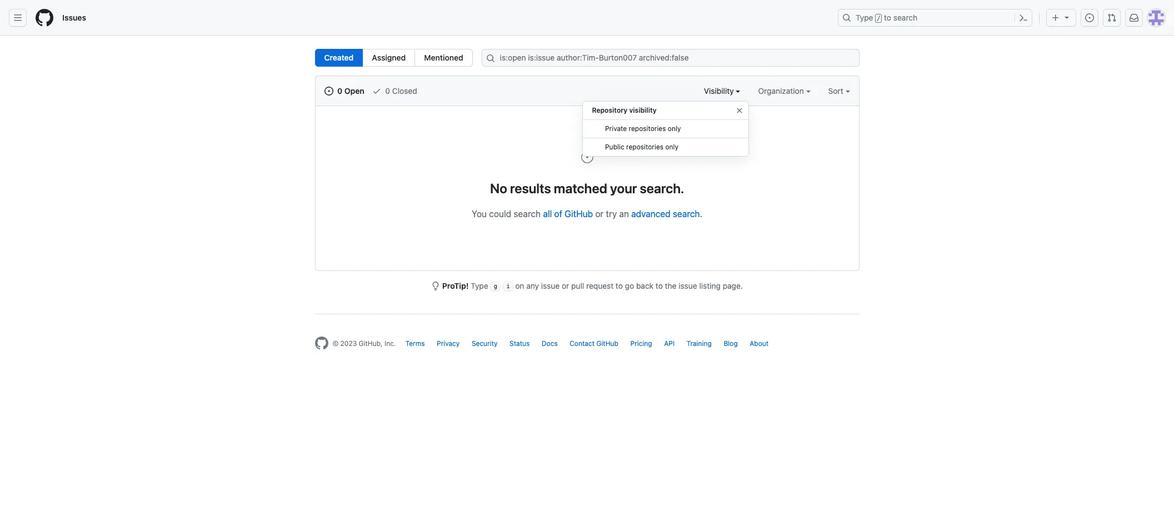 Task type: vqa. For each thing, say whether or not it's contained in the screenshot.
The All Of Github link
yes



Task type: locate. For each thing, give the bounding box(es) containing it.
command palette image
[[1020, 13, 1029, 22]]

to left go
[[616, 281, 623, 291]]

filter by repository visiblity menu
[[583, 97, 750, 166]]

0
[[338, 86, 343, 96], [386, 86, 390, 96]]

0 horizontal spatial github
[[565, 209, 593, 219]]

homepage image
[[36, 9, 53, 27]]

advanced search link
[[632, 209, 700, 219]]

private
[[606, 125, 628, 133]]

visibility button
[[704, 85, 741, 97]]

issue
[[541, 281, 560, 291], [679, 281, 698, 291]]

terms
[[406, 340, 425, 348]]

only up public repositories only link
[[669, 125, 682, 133]]

2023
[[341, 340, 357, 348]]

1 horizontal spatial issue
[[679, 281, 698, 291]]

about link
[[750, 340, 769, 348]]

0 closed
[[383, 86, 417, 96]]

1 vertical spatial issue opened image
[[581, 151, 594, 164]]

search left all
[[514, 209, 541, 219]]

search right /
[[894, 13, 918, 22]]

0 horizontal spatial or
[[562, 281, 570, 291]]

an
[[620, 209, 629, 219]]

page.
[[723, 281, 743, 291]]

0 vertical spatial or
[[596, 209, 604, 219]]

or left try
[[596, 209, 604, 219]]

privacy link
[[437, 340, 460, 348]]

i
[[506, 283, 510, 290]]

github right of
[[565, 209, 593, 219]]

0 vertical spatial only
[[669, 125, 682, 133]]

or left pull
[[562, 281, 570, 291]]

try
[[606, 209, 617, 219]]

Issues search field
[[482, 49, 860, 67]]

1 horizontal spatial or
[[596, 209, 604, 219]]

the
[[665, 281, 677, 291]]

on
[[516, 281, 525, 291]]

0 horizontal spatial to
[[616, 281, 623, 291]]

sort button
[[829, 85, 850, 97]]

terms link
[[406, 340, 425, 348]]

issue opened image left public
[[581, 151, 594, 164]]

issue opened image
[[324, 87, 333, 96]]

repository
[[592, 106, 628, 115]]

search
[[894, 13, 918, 22], [514, 209, 541, 219], [673, 209, 700, 219]]

close menu image
[[736, 106, 745, 115]]

0 vertical spatial issue opened image
[[1086, 13, 1095, 22]]

to left the
[[656, 281, 663, 291]]

api link
[[665, 340, 675, 348]]

pricing
[[631, 340, 653, 348]]

repositories down private repositories only
[[627, 143, 664, 151]]

0 closed link
[[372, 85, 417, 97]]

type
[[856, 13, 874, 22], [471, 281, 489, 291]]

1 0 from the left
[[338, 86, 343, 96]]

search down search.
[[673, 209, 700, 219]]

1 horizontal spatial github
[[597, 340, 619, 348]]

git pull request image
[[1108, 13, 1117, 22]]

privacy
[[437, 340, 460, 348]]

only
[[669, 125, 682, 133], [666, 143, 679, 151]]

go
[[625, 281, 635, 291]]

1 vertical spatial only
[[666, 143, 679, 151]]

issue right any
[[541, 281, 560, 291]]

github
[[565, 209, 593, 219], [597, 340, 619, 348]]

docs link
[[542, 340, 558, 348]]

any
[[527, 281, 539, 291]]

contact
[[570, 340, 595, 348]]

1 vertical spatial type
[[471, 281, 489, 291]]

listing
[[700, 281, 721, 291]]

github right contact at the bottom of page
[[597, 340, 619, 348]]

blog
[[724, 340, 738, 348]]

0 vertical spatial type
[[856, 13, 874, 22]]

0 horizontal spatial 0
[[338, 86, 343, 96]]

0 inside 0 open link
[[338, 86, 343, 96]]

matched
[[554, 181, 608, 196]]

check image
[[372, 87, 381, 96]]

type left /
[[856, 13, 874, 22]]

1 vertical spatial repositories
[[627, 143, 664, 151]]

plus image
[[1052, 13, 1061, 22]]

0 horizontal spatial issue opened image
[[581, 151, 594, 164]]

type left g
[[471, 281, 489, 291]]

2 0 from the left
[[386, 86, 390, 96]]

Search all issues text field
[[482, 49, 860, 67]]

you
[[472, 209, 487, 219]]

1 horizontal spatial issue opened image
[[1086, 13, 1095, 22]]

2 horizontal spatial search
[[894, 13, 918, 22]]

to right /
[[885, 13, 892, 22]]

public repositories only link
[[584, 138, 749, 157]]

1 horizontal spatial 0
[[386, 86, 390, 96]]

private repositories only link
[[584, 120, 749, 138]]

mentioned
[[424, 53, 464, 62]]

mentioned link
[[415, 49, 473, 67]]

pull
[[572, 281, 585, 291]]

1 horizontal spatial type
[[856, 13, 874, 22]]

© 2023 github, inc.
[[333, 340, 396, 348]]

search image
[[486, 54, 495, 63]]

issue opened image
[[1086, 13, 1095, 22], [581, 151, 594, 164]]

repositories
[[629, 125, 667, 133], [627, 143, 664, 151]]

status link
[[510, 340, 530, 348]]

1 vertical spatial github
[[597, 340, 619, 348]]

or
[[596, 209, 604, 219], [562, 281, 570, 291]]

0 right check icon
[[386, 86, 390, 96]]

closed
[[392, 86, 417, 96]]

0 for open
[[338, 86, 343, 96]]

0 inside 0 closed "link"
[[386, 86, 390, 96]]

issue right the
[[679, 281, 698, 291]]

to
[[885, 13, 892, 22], [616, 281, 623, 291], [656, 281, 663, 291]]

0 vertical spatial repositories
[[629, 125, 667, 133]]

issues element
[[315, 49, 473, 67]]

0 right issue opened icon
[[338, 86, 343, 96]]

assigned link
[[363, 49, 416, 67]]

only down private repositories only link
[[666, 143, 679, 151]]

issue opened image left git pull request icon
[[1086, 13, 1095, 22]]

protip! type g
[[443, 281, 498, 291]]

repositories down visibility
[[629, 125, 667, 133]]

type / to search
[[856, 13, 918, 22]]

search.
[[640, 181, 685, 196]]

0 horizontal spatial issue
[[541, 281, 560, 291]]



Task type: describe. For each thing, give the bounding box(es) containing it.
©
[[333, 340, 339, 348]]

light bulb image
[[432, 282, 440, 291]]

training link
[[687, 340, 712, 348]]

1 horizontal spatial search
[[673, 209, 700, 219]]

2 issue from the left
[[679, 281, 698, 291]]

visibility
[[704, 86, 736, 96]]

no results matched your search.
[[490, 181, 685, 196]]

repository visibility
[[592, 106, 657, 115]]

repositories for private
[[629, 125, 667, 133]]

github,
[[359, 340, 383, 348]]

1 vertical spatial or
[[562, 281, 570, 291]]

contact github
[[570, 340, 619, 348]]

only for public repositories only
[[666, 143, 679, 151]]

you could search all of github or try an advanced search .
[[472, 209, 703, 219]]

.
[[700, 209, 703, 219]]

of
[[555, 209, 563, 219]]

organization
[[759, 86, 807, 96]]

homepage image
[[315, 337, 328, 350]]

blog link
[[724, 340, 738, 348]]

organization button
[[759, 85, 811, 97]]

your
[[611, 181, 637, 196]]

notifications image
[[1130, 13, 1139, 22]]

security
[[472, 340, 498, 348]]

assigned
[[372, 53, 406, 62]]

no
[[490, 181, 508, 196]]

advanced
[[632, 209, 671, 219]]

status
[[510, 340, 530, 348]]

0 open link
[[324, 85, 365, 97]]

all
[[543, 209, 552, 219]]

pricing link
[[631, 340, 653, 348]]

g
[[494, 283, 498, 290]]

back
[[637, 281, 654, 291]]

2 horizontal spatial to
[[885, 13, 892, 22]]

0 open
[[336, 86, 365, 96]]

1 horizontal spatial to
[[656, 281, 663, 291]]

0 horizontal spatial type
[[471, 281, 489, 291]]

0 for closed
[[386, 86, 390, 96]]

only for private repositories only
[[669, 125, 682, 133]]

issues
[[62, 13, 86, 22]]

visibility
[[630, 106, 657, 115]]

about
[[750, 340, 769, 348]]

api
[[665, 340, 675, 348]]

0 vertical spatial github
[[565, 209, 593, 219]]

public repositories only
[[606, 143, 679, 151]]

results
[[510, 181, 551, 196]]

open
[[345, 86, 365, 96]]

/
[[877, 14, 881, 22]]

request
[[587, 281, 614, 291]]

i on any issue or pull request to go back to the issue listing page.
[[506, 281, 743, 291]]

protip!
[[443, 281, 469, 291]]

private repositories only
[[606, 125, 682, 133]]

1 issue from the left
[[541, 281, 560, 291]]

docs
[[542, 340, 558, 348]]

inc.
[[385, 340, 396, 348]]

contact github link
[[570, 340, 619, 348]]

0 horizontal spatial search
[[514, 209, 541, 219]]

could
[[489, 209, 512, 219]]

training
[[687, 340, 712, 348]]

public
[[606, 143, 625, 151]]

triangle down image
[[1063, 13, 1072, 22]]

repositories for public
[[627, 143, 664, 151]]

all of github link
[[543, 209, 593, 219]]

security link
[[472, 340, 498, 348]]

sort
[[829, 86, 844, 96]]



